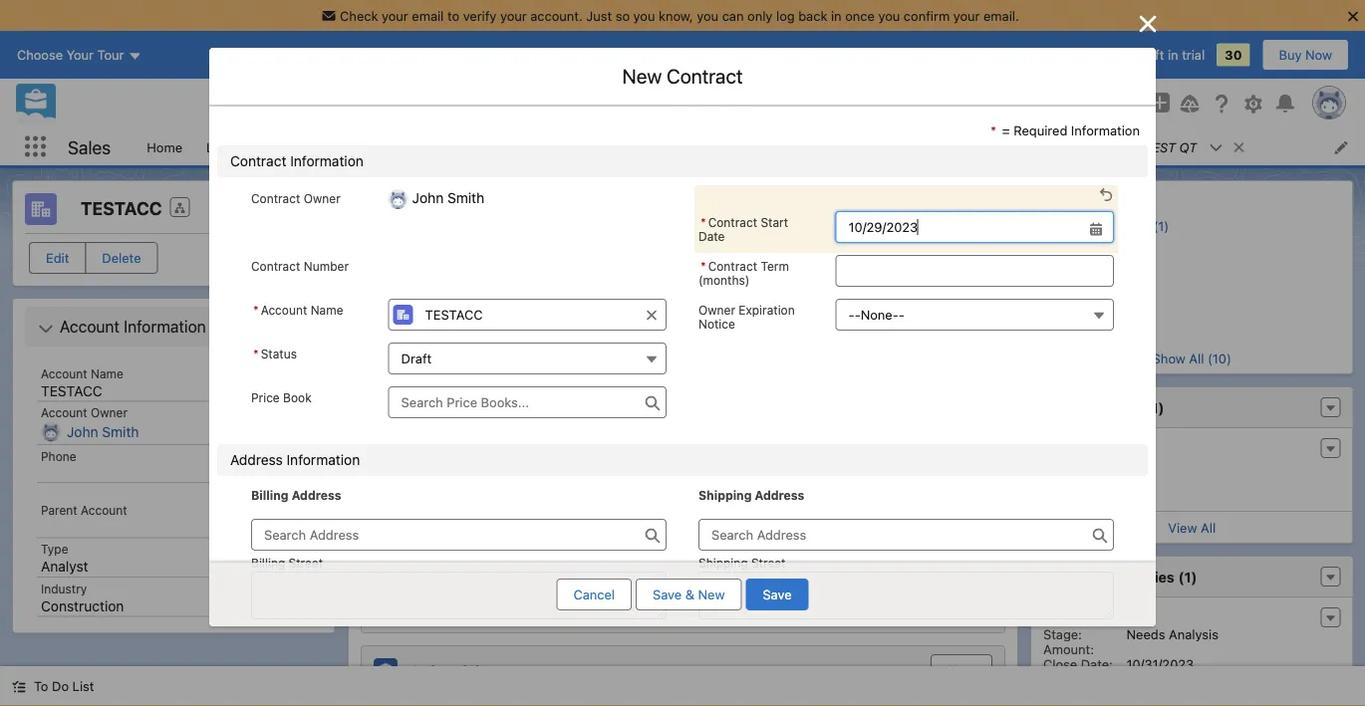 Task type: vqa. For each thing, say whether or not it's contained in the screenshot.
Billing City
yes



Task type: describe. For each thing, give the bounding box(es) containing it.
10/31/2023 inside opp1 element
[[1126, 657, 1194, 672]]

required
[[1014, 123, 1068, 138]]

* for * = required information
[[991, 123, 997, 138]]

0 horizontal spatial name
[[91, 367, 123, 381]]

close
[[1043, 657, 1077, 672]]

once
[[845, 8, 875, 23]]

quotes
[[1041, 140, 1085, 154]]

do
[[52, 679, 69, 694]]

edit type image
[[291, 560, 305, 574]]

confirm
[[904, 8, 950, 23]]

cases (0) link
[[1067, 326, 1125, 342]]

account right parent
[[81, 503, 127, 517]]

billing state/province
[[536, 625, 656, 639]]

email.
[[984, 8, 1019, 23]]

contact inside "grid"
[[491, 343, 552, 358]]

3 you from the left
[[878, 8, 900, 23]]

service link
[[733, 187, 787, 227]]

tab list containing activity
[[360, 187, 1005, 227]]

* account name
[[253, 303, 343, 317]]

Search Address text field
[[251, 519, 667, 551]]

none-
[[861, 307, 899, 322]]

shipping for shipping city
[[699, 625, 748, 639]]

leave feedback link
[[998, 47, 1095, 62]]

price
[[251, 391, 280, 405]]

information up quotes
[[1071, 123, 1140, 138]]

list
[[72, 679, 94, 694]]

opp1 for opp1 link within opportunities grid
[[455, 518, 487, 533]]

list containing home
[[135, 129, 1365, 165]]

address information
[[230, 452, 360, 468]]

show all (10)
[[1152, 351, 1231, 366]]

quotes list item
[[1029, 129, 1123, 165]]

orders image
[[1043, 272, 1057, 286]]

contract up contract owner
[[230, 153, 286, 169]]

orders
[[409, 662, 456, 679]]

row number image
[[361, 303, 413, 335]]

status
[[261, 347, 297, 361]]

add
[[811, 253, 835, 268]]

needs for needs analysis
[[575, 518, 613, 533]]

Shipping Street text field
[[699, 572, 1114, 620]]

Search Address text field
[[699, 519, 1114, 551]]

* test qt
[[1135, 140, 1197, 154]]

1 horizontal spatial opp1 link
[[1045, 610, 1077, 626]]

marketing
[[625, 198, 697, 217]]

cancel button
[[557, 579, 632, 611]]

check your email to verify your account. just so you know, you can only log back in once you confirm your email.
[[340, 8, 1019, 23]]

action image
[[954, 303, 1004, 335]]

amount:
[[1043, 642, 1094, 657]]

inverse image
[[1136, 12, 1160, 36]]

title cell
[[835, 303, 954, 337]]

* contract start date
[[699, 215, 788, 243]]

number
[[304, 259, 349, 273]]

&
[[685, 587, 695, 602]]

address for shipping
[[755, 488, 805, 502]]

shipping for shipping street
[[699, 556, 748, 570]]

title button
[[835, 303, 954, 335]]

log
[[776, 8, 795, 23]]

view all link for name
[[361, 365, 1004, 397]]

show all (10) link
[[1152, 351, 1231, 366]]

owner expiration notice
[[699, 303, 795, 331]]

days left in trial
[[1111, 47, 1205, 62]]

quotes link
[[1029, 129, 1097, 165]]

account for owner
[[41, 406, 87, 420]]

owner for account owner
[[91, 406, 128, 420]]

2 your from the left
[[500, 8, 527, 23]]

email:
[[1043, 472, 1079, 487]]

information for account information
[[124, 317, 206, 336]]

contract inside * contract start date
[[708, 215, 757, 229]]

smith
[[102, 424, 139, 440]]

0 horizontal spatial in
[[831, 8, 842, 23]]

state/province for billing
[[574, 625, 656, 639]]

details
[[462, 198, 511, 217]]

city for billing city
[[289, 625, 311, 639]]

accounts
[[292, 140, 348, 154]]

test for test contact link inside the contacts "grid"
[[455, 343, 487, 358]]

activity link
[[372, 187, 426, 227]]

edit
[[46, 251, 69, 266]]

contacts link
[[386, 129, 465, 165]]

shipping city
[[699, 625, 774, 639]]

opportunities image
[[1043, 565, 1067, 589]]

(0)
[[460, 662, 481, 679]]

days
[[1111, 47, 1141, 62]]

back
[[798, 8, 828, 23]]

price book
[[251, 391, 312, 405]]

contracts image
[[1043, 245, 1057, 259]]

account owner
[[41, 406, 128, 420]]

account up status
[[261, 303, 307, 317]]

partners (0)
[[1067, 299, 1139, 314]]

parent account
[[41, 503, 127, 517]]

opportunities for opportunities (1)
[[1079, 569, 1174, 585]]

(10)
[[1207, 351, 1231, 366]]

cases (0)
[[1067, 326, 1125, 341]]

billing address
[[251, 488, 341, 502]]

billing for billing address
[[251, 488, 289, 502]]

opp1 link inside opportunities grid
[[455, 518, 487, 534]]

expiration
[[739, 303, 795, 317]]

show
[[1152, 351, 1185, 366]]

account.
[[530, 8, 583, 23]]

leave feedback
[[998, 47, 1095, 62]]

industry
[[41, 582, 87, 596]]

reports link
[[932, 129, 1003, 165]]

view all link down test contact element
[[1031, 511, 1352, 543]]

opp1 for right opp1 link
[[1045, 610, 1077, 625]]

group containing contract start date
[[699, 211, 1114, 243]]

1 horizontal spatial in
[[1168, 47, 1179, 62]]

1 new button from the top
[[931, 244, 992, 276]]

* for * account name
[[253, 303, 259, 317]]

new up search... button at the top of page
[[622, 64, 662, 88]]

draft
[[401, 351, 432, 366]]

opp1 element
[[1031, 606, 1352, 674]]

contacts image
[[1043, 191, 1057, 205]]

verify
[[463, 8, 497, 23]]

all down contacts "grid"
[[691, 374, 706, 389]]

accounts list item
[[280, 129, 386, 165]]

1 vertical spatial view all
[[1168, 520, 1215, 535]]

orders (0)
[[409, 662, 481, 679]]

trial
[[1182, 47, 1205, 62]]

test contact for the right test contact link
[[1045, 440, 1142, 455]]

(1) link
[[1079, 399, 1168, 416]]

Billing Street text field
[[251, 572, 667, 620]]

construction
[[41, 598, 124, 614]]

calendar link
[[623, 129, 701, 165]]

can
[[722, 8, 744, 23]]

1 - from the left
[[849, 307, 855, 322]]

title
[[843, 311, 871, 326]]

1 horizontal spatial test contact link
[[1045, 440, 1142, 456]]

cases image
[[1043, 326, 1057, 340]]

opportunities link
[[491, 129, 597, 165]]

orders (0) link
[[1067, 272, 1129, 288]]

john
[[67, 424, 98, 440]]

Status, Draft button
[[388, 343, 667, 375]]

view all link for amount
[[361, 539, 1004, 571]]

1 you from the left
[[633, 8, 655, 23]]

save for save & new
[[653, 587, 682, 602]]

contract up search... button at the top of page
[[667, 64, 743, 88]]

details link
[[462, 187, 511, 227]]

to inside button
[[839, 253, 851, 268]]

only
[[748, 8, 773, 23]]



Task type: locate. For each thing, give the bounding box(es) containing it.
1 horizontal spatial analysis
[[1169, 627, 1218, 642]]

0 vertical spatial owner
[[304, 191, 341, 205]]

information inside dropdown button
[[124, 317, 206, 336]]

calendar list item
[[623, 129, 727, 165]]

2 vertical spatial owner
[[91, 406, 128, 420]]

0 vertical spatial contact
[[491, 343, 552, 358]]

contacts (1)
[[1067, 191, 1141, 206]]

shipping for shipping state/province
[[984, 624, 1033, 638]]

0 horizontal spatial you
[[633, 8, 655, 23]]

owner
[[304, 191, 341, 205], [699, 303, 735, 317], [91, 406, 128, 420]]

street for shipping street
[[751, 556, 786, 570]]

billing left edit type icon
[[251, 556, 285, 570]]

1 your from the left
[[382, 8, 408, 23]]

amount button
[[725, 477, 845, 509]]

leads link
[[194, 129, 254, 165]]

1 vertical spatial (1)
[[1178, 569, 1197, 585]]

1 vertical spatial opp1 link
[[1045, 610, 1077, 626]]

new down shipping street text field
[[947, 663, 974, 678]]

test for the right test contact link
[[1045, 440, 1077, 455]]

notice
[[699, 317, 735, 331]]

billing down cancel 'button'
[[536, 625, 570, 639]]

street up "save" button
[[751, 556, 786, 570]]

1 city from the left
[[289, 625, 311, 639]]

10/31/2023 inside opportunities grid
[[853, 518, 920, 533]]

0 vertical spatial test contact link
[[455, 343, 552, 359]]

1 vertical spatial to
[[839, 253, 851, 268]]

text default image inside 'account information' dropdown button
[[38, 321, 54, 337]]

opportunities right opportunities image
[[1079, 569, 1174, 585]]

partners (0) link
[[1067, 299, 1139, 315]]

1 horizontal spatial owner
[[304, 191, 341, 205]]

to
[[34, 679, 48, 694]]

contracts (0)
[[1067, 245, 1148, 260]]

2 new button from the top
[[931, 656, 990, 686]]

* contract term (months)
[[699, 259, 789, 287]]

view all down contacts "grid"
[[659, 374, 706, 389]]

cell down notice
[[595, 337, 715, 365]]

contact down (1) link
[[1081, 440, 1142, 455]]

your left the "email"
[[382, 8, 408, 23]]

opp1 link up billing street text field
[[455, 518, 487, 534]]

leads list item
[[194, 129, 280, 165]]

* right marketing
[[701, 215, 706, 229]]

1 horizontal spatial save
[[763, 587, 792, 602]]

needs for needs analysis amount: close date:
[[1126, 627, 1165, 642]]

2 horizontal spatial test
[[1144, 140, 1176, 154]]

3 your from the left
[[953, 8, 980, 23]]

edit account name image
[[291, 384, 305, 398]]

contract up the * account name
[[251, 259, 300, 273]]

state/province up close on the bottom right
[[984, 638, 1066, 652]]

contracts image
[[373, 597, 397, 621]]

0 vertical spatial opp1 link
[[455, 518, 487, 534]]

account for name
[[41, 367, 87, 381]]

needs analysis
[[575, 518, 667, 533]]

owner down (months)
[[699, 303, 735, 317]]

view all
[[659, 374, 706, 389], [1168, 520, 1215, 535], [659, 548, 706, 563]]

needs inside opportunities grid
[[575, 518, 613, 533]]

1 horizontal spatial needs
[[1126, 627, 1165, 642]]

contract inside * contract term (months)
[[708, 259, 757, 273]]

account for information
[[60, 317, 120, 336]]

account information button
[[29, 311, 318, 343]]

Price Book text field
[[388, 387, 667, 419]]

new button
[[931, 244, 992, 276], [931, 656, 990, 686]]

0 horizontal spatial opp1 link
[[455, 518, 487, 534]]

None text field
[[836, 211, 1114, 243]]

view all for amount
[[659, 548, 706, 563]]

opportunities list item
[[491, 129, 623, 165]]

needs down "opportunities (1)"
[[1126, 627, 1165, 642]]

contacts grid
[[361, 303, 1004, 366]]

account name
[[41, 367, 123, 381]]

2 horizontal spatial you
[[878, 8, 900, 23]]

action cell
[[954, 303, 1004, 337]]

billing down billing street
[[251, 625, 285, 639]]

1 horizontal spatial (1)
[[1178, 569, 1197, 585]]

0 horizontal spatial text default image
[[12, 680, 26, 694]]

2 - from the left
[[855, 307, 861, 322]]

save for save
[[763, 587, 792, 602]]

stage:
[[1043, 627, 1082, 642]]

stage cell
[[567, 477, 725, 511]]

* for * contract start date
[[701, 215, 706, 229]]

in right left
[[1168, 47, 1179, 62]]

delete button
[[85, 242, 158, 274]]

view for amount
[[659, 548, 688, 563]]

phone cell
[[595, 303, 715, 337]]

row number cell
[[361, 303, 413, 337]]

analysis inside opportunities grid
[[617, 518, 667, 533]]

test contact up "email:"
[[1045, 440, 1142, 455]]

test up "email:"
[[1045, 440, 1077, 455]]

to do list button
[[0, 667, 106, 707]]

0 vertical spatial view
[[659, 374, 688, 389]]

you right once
[[878, 8, 900, 23]]

john smith
[[67, 424, 139, 440]]

opportunities (1)
[[1079, 569, 1197, 585]]

0 horizontal spatial opportunities
[[503, 140, 585, 154]]

street for billing street
[[289, 556, 323, 570]]

contract left start
[[708, 215, 757, 229]]

feedback
[[1037, 47, 1095, 62]]

account up john
[[41, 406, 87, 420]]

opp1 link up stage:
[[1045, 610, 1077, 626]]

view down contacts "grid"
[[659, 374, 688, 389]]

all left (10)
[[1189, 351, 1204, 366]]

None text field
[[836, 255, 1114, 287]]

view all for name
[[659, 374, 706, 389]]

0 vertical spatial new button
[[931, 244, 992, 276]]

new up owner expiration notice, --none-- button
[[948, 253, 975, 268]]

1 street from the left
[[289, 556, 323, 570]]

1 horizontal spatial opportunities
[[1079, 569, 1174, 585]]

1 horizontal spatial test contact
[[1045, 440, 1142, 455]]

leave
[[998, 47, 1033, 62]]

cell down amount button
[[725, 511, 845, 539]]

* inside the * status draft
[[253, 347, 259, 361]]

1 horizontal spatial address
[[292, 488, 341, 502]]

opportunities (1) link
[[1067, 218, 1169, 234]]

contacts list item
[[386, 129, 491, 165]]

information up billing address
[[287, 452, 360, 468]]

new contract
[[622, 64, 743, 88]]

1 horizontal spatial your
[[500, 8, 527, 23]]

1 vertical spatial needs
[[1126, 627, 1165, 642]]

opportunities inside list item
[[503, 140, 585, 154]]

list
[[135, 129, 1365, 165]]

street down edit parent account image
[[289, 556, 323, 570]]

--none--
[[849, 307, 905, 322]]

save inside button
[[653, 587, 682, 602]]

1 vertical spatial group
[[699, 211, 1114, 243]]

1 vertical spatial analysis
[[1169, 627, 1218, 642]]

0 horizontal spatial street
[[289, 556, 323, 570]]

view all link down notice
[[361, 365, 1004, 397]]

shipping street
[[699, 556, 786, 570]]

qt
[[1180, 140, 1197, 154]]

0 vertical spatial opportunities
[[503, 140, 585, 154]]

accounts link
[[280, 129, 360, 165]]

0 horizontal spatial save
[[653, 587, 682, 602]]

* inside list
[[1135, 140, 1140, 154]]

0 vertical spatial (1)
[[1145, 399, 1164, 416]]

*
[[991, 123, 997, 138], [1135, 140, 1140, 154], [701, 215, 706, 229], [701, 259, 706, 273], [253, 303, 259, 317], [253, 347, 259, 361]]

shipping state/province
[[984, 624, 1066, 652]]

owner down "contract information"
[[304, 191, 341, 205]]

new button up owner expiration notice, --none-- button
[[931, 244, 992, 276]]

billing for billing state/province
[[536, 625, 570, 639]]

30
[[1225, 47, 1242, 62]]

leads
[[206, 140, 242, 154]]

save down shipping street
[[763, 587, 792, 602]]

opportunities for opportunities
[[503, 140, 585, 154]]

view all up save & new at bottom
[[659, 548, 706, 563]]

name inside button
[[453, 311, 490, 326]]

save button
[[746, 579, 809, 611]]

* left status
[[253, 347, 259, 361]]

0 vertical spatial group
[[1092, 92, 1134, 116]]

0 horizontal spatial test
[[455, 343, 487, 358]]

information for contract information
[[290, 153, 364, 169]]

1 vertical spatial owner
[[699, 303, 735, 317]]

buy now
[[1279, 47, 1332, 62]]

2 vertical spatial test
[[1045, 440, 1077, 455]]

sales
[[68, 136, 111, 158]]

start
[[761, 215, 788, 229]]

type
[[41, 543, 68, 557]]

1 vertical spatial opp1
[[1045, 610, 1077, 625]]

1 vertical spatial view
[[1168, 520, 1197, 535]]

0 vertical spatial testacc
[[81, 198, 162, 219]]

term
[[761, 259, 789, 273]]

state/province for shipping
[[984, 638, 1066, 652]]

view up save & new button
[[659, 548, 688, 563]]

text default image for do
[[12, 680, 26, 694]]

test contact for test contact link inside the contacts "grid"
[[455, 343, 552, 358]]

new button down shipping state/province
[[931, 656, 990, 686]]

* for * test qt
[[1135, 140, 1140, 154]]

all up &
[[691, 548, 706, 563]]

0 horizontal spatial your
[[382, 8, 408, 23]]

orders (0)
[[1067, 272, 1129, 287]]

=
[[1002, 123, 1010, 138]]

billing for billing city
[[251, 625, 285, 639]]

test contact inside contacts "grid"
[[455, 343, 552, 358]]

list item containing *
[[1123, 129, 1255, 165]]

know,
[[659, 8, 693, 23]]

account up account name
[[60, 317, 120, 336]]

1 horizontal spatial contact
[[1081, 440, 1142, 455]]

parent
[[41, 503, 77, 517]]

needs down 'stage' cell
[[575, 518, 613, 533]]

0 vertical spatial to
[[447, 8, 460, 23]]

0 horizontal spatial needs
[[575, 518, 613, 533]]

text default image
[[1232, 141, 1246, 155], [38, 321, 54, 337], [12, 680, 26, 694]]

analysis for needs analysis
[[617, 518, 667, 533]]

billing for billing street
[[251, 556, 285, 570]]

search...
[[491, 96, 545, 111]]

0 vertical spatial test contact
[[455, 343, 552, 358]]

reports list item
[[932, 129, 1029, 165]]

opportunities (1)
[[1067, 218, 1169, 233]]

2 city from the left
[[751, 625, 774, 639]]

name down number
[[311, 303, 343, 317]]

billing street
[[251, 556, 323, 570]]

group down days
[[1092, 92, 1134, 116]]

city
[[289, 625, 311, 639], [751, 625, 774, 639]]

billing down address information
[[251, 488, 289, 502]]

1 vertical spatial text default image
[[38, 321, 54, 337]]

10/31/2023 up shipping street text field
[[853, 518, 920, 533]]

* status draft
[[253, 347, 432, 366]]

name up draft button
[[453, 311, 490, 326]]

1 vertical spatial new button
[[931, 656, 990, 686]]

city for shipping city
[[751, 625, 774, 639]]

your left email.
[[953, 8, 980, 23]]

0 vertical spatial view all
[[659, 374, 706, 389]]

0 vertical spatial opp1
[[455, 518, 487, 533]]

(1) up opp1 element
[[1178, 569, 1197, 585]]

* inside * contract term (months)
[[701, 259, 706, 273]]

text default image left to
[[12, 680, 26, 694]]

cell up draft
[[413, 303, 445, 337]]

your right verify on the left top of the page
[[500, 8, 527, 23]]

* left =
[[991, 123, 997, 138]]

test contact
[[455, 343, 552, 358], [1045, 440, 1142, 455]]

1 vertical spatial test contact link
[[1045, 440, 1142, 456]]

save inside button
[[763, 587, 792, 602]]

0 horizontal spatial analysis
[[617, 518, 667, 533]]

shipping inside shipping state/province
[[984, 624, 1033, 638]]

test contact link down 'name' cell
[[455, 343, 552, 359]]

2 vertical spatial view
[[659, 548, 688, 563]]

2 horizontal spatial text default image
[[1232, 141, 1246, 155]]

analysis for needs analysis amount: close date:
[[1169, 627, 1218, 642]]

account image
[[25, 193, 57, 225]]

0 horizontal spatial address
[[230, 452, 283, 468]]

2 horizontal spatial your
[[953, 8, 980, 23]]

information for address information
[[287, 452, 360, 468]]

tab list
[[360, 187, 1005, 227]]

* down "date"
[[701, 259, 706, 273]]

new inside save & new button
[[698, 587, 725, 602]]

information down delete "button"
[[124, 317, 206, 336]]

name cell
[[445, 303, 595, 337]]

address for billing
[[292, 488, 341, 502]]

1 vertical spatial contact
[[1081, 440, 1142, 455]]

opp1 up stage:
[[1045, 610, 1077, 625]]

0 vertical spatial in
[[831, 8, 842, 23]]

0 horizontal spatial (1)
[[1145, 399, 1164, 416]]

billing city
[[251, 625, 311, 639]]

1 horizontal spatial city
[[751, 625, 774, 639]]

0 horizontal spatial test contact link
[[455, 343, 552, 359]]

2 vertical spatial view all
[[659, 548, 706, 563]]

view down test contact element
[[1168, 520, 1197, 535]]

owner up john smith
[[91, 406, 128, 420]]

in right back
[[831, 8, 842, 23]]

cell up search address text box
[[413, 486, 445, 511]]

text default image inside to do list button
[[12, 680, 26, 694]]

address
[[230, 452, 283, 468], [292, 488, 341, 502], [755, 488, 805, 502]]

opportunities down search...
[[503, 140, 585, 154]]

test contact link up "email:"
[[1045, 440, 1142, 456]]

group
[[1092, 92, 1134, 116], [699, 211, 1114, 243]]

TESTACC text field
[[388, 299, 667, 331]]

cell
[[413, 303, 445, 337], [595, 337, 715, 365], [413, 486, 445, 511], [725, 511, 845, 539]]

test contact element
[[1031, 437, 1352, 504]]

1 vertical spatial test
[[455, 343, 487, 358]]

to right the "email"
[[447, 8, 460, 23]]

0 vertical spatial 10/31/2023
[[853, 518, 920, 533]]

contract down "date"
[[708, 259, 757, 273]]

1 horizontal spatial 10/31/2023
[[1126, 657, 1194, 672]]

* inside * contract start date
[[701, 215, 706, 229]]

0 vertical spatial text default image
[[1232, 141, 1246, 155]]

10/31/2023 right date:
[[1126, 657, 1194, 672]]

to do list
[[34, 679, 94, 694]]

dashboards list item
[[810, 129, 932, 165]]

view all down test contact element
[[1168, 520, 1215, 535]]

* for * contract term (months)
[[701, 259, 706, 273]]

1 horizontal spatial to
[[839, 253, 851, 268]]

city down edit type icon
[[289, 625, 311, 639]]

account up account owner
[[41, 367, 87, 381]]

0 horizontal spatial contact
[[491, 343, 552, 358]]

* for * status draft
[[253, 347, 259, 361]]

1 vertical spatial testacc
[[41, 383, 102, 399]]

forecasts link
[[727, 129, 810, 165]]

* down contract number
[[253, 303, 259, 317]]

state/province down cancel
[[574, 625, 656, 639]]

2 horizontal spatial address
[[755, 488, 805, 502]]

add to campaign
[[811, 253, 915, 268]]

(1) down show
[[1145, 399, 1164, 416]]

new
[[622, 64, 662, 88], [948, 253, 975, 268], [698, 587, 725, 602], [947, 663, 974, 678]]

test contact down 'name' cell
[[455, 343, 552, 358]]

0 horizontal spatial opp1
[[455, 518, 487, 533]]

email cell
[[715, 303, 835, 337]]

dashboards link
[[810, 129, 906, 165]]

home link
[[135, 129, 194, 165]]

save & new
[[653, 587, 725, 602]]

analysis inside needs analysis amount: close date:
[[1169, 627, 1218, 642]]

0 vertical spatial analysis
[[617, 518, 667, 533]]

test inside list item
[[1144, 140, 1176, 154]]

you left can
[[697, 8, 719, 23]]

text default image up account name
[[38, 321, 54, 337]]

save left &
[[653, 587, 682, 602]]

analysis
[[617, 518, 667, 533], [1169, 627, 1218, 642]]

shipping for shipping address
[[699, 488, 752, 502]]

text default image inside list item
[[1232, 141, 1246, 155]]

analyst
[[41, 559, 88, 575]]

all
[[1189, 351, 1204, 366], [691, 374, 706, 389], [1200, 520, 1215, 535], [691, 548, 706, 563]]

0 vertical spatial test
[[1144, 140, 1176, 154]]

date
[[699, 229, 725, 243]]

2 horizontal spatial name
[[453, 311, 490, 326]]

test right draft
[[455, 343, 487, 358]]

2 street from the left
[[751, 556, 786, 570]]

account inside dropdown button
[[60, 317, 120, 336]]

test contact link inside contacts "grid"
[[455, 343, 552, 359]]

2 you from the left
[[697, 8, 719, 23]]

opp1 up billing street text field
[[455, 518, 487, 533]]

street
[[289, 556, 323, 570], [751, 556, 786, 570]]

contract number
[[251, 259, 349, 273]]

needs inside needs analysis amount: close date:
[[1126, 627, 1165, 642]]

group up campaign
[[699, 211, 1114, 243]]

information up contract owner
[[290, 153, 364, 169]]

view all link up save & new at bottom
[[361, 539, 1004, 571]]

0 horizontal spatial state/province
[[574, 625, 656, 639]]

0 vertical spatial needs
[[575, 518, 613, 533]]

name up account owner
[[91, 367, 123, 381]]

2 vertical spatial text default image
[[12, 680, 26, 694]]

1 vertical spatial test contact
[[1045, 440, 1142, 455]]

view for name
[[659, 374, 688, 389]]

0 horizontal spatial test contact
[[455, 343, 552, 358]]

1 horizontal spatial street
[[751, 556, 786, 570]]

1 vertical spatial opportunities
[[1079, 569, 1174, 585]]

* left the qt
[[1135, 140, 1140, 154]]

opp1 inside opportunities grid
[[455, 518, 487, 533]]

Owner Expiration Notice button
[[836, 299, 1114, 331]]

1 horizontal spatial opp1
[[1045, 610, 1077, 625]]

opp1 link
[[455, 518, 487, 534], [1045, 610, 1077, 626]]

email button
[[715, 303, 835, 335]]

testacc down account name
[[41, 383, 102, 399]]

text default image for information
[[38, 321, 54, 337]]

0 horizontal spatial to
[[447, 8, 460, 23]]

edit phone image
[[291, 466, 305, 480]]

account
[[261, 303, 307, 317], [60, 317, 120, 336], [41, 367, 87, 381], [41, 406, 87, 420], [81, 503, 127, 517]]

1 vertical spatial in
[[1168, 47, 1179, 62]]

contract down "contract information"
[[251, 191, 300, 205]]

search... button
[[452, 88, 851, 120]]

0 horizontal spatial city
[[289, 625, 311, 639]]

needs analysis amount: close date:
[[1043, 627, 1218, 672]]

analysis down "opportunities (1)"
[[1169, 627, 1218, 642]]

owner for contract owner
[[304, 191, 341, 205]]

3 - from the left
[[899, 307, 905, 322]]

to
[[447, 8, 460, 23], [839, 253, 851, 268]]

sales tab panel
[[360, 227, 1078, 707]]

city down "save" button
[[751, 625, 774, 639]]

contact down 'name' cell
[[491, 343, 552, 358]]

all down test contact element
[[1200, 520, 1215, 535]]

new right &
[[698, 587, 725, 602]]

marketing link
[[625, 187, 697, 227]]

0 horizontal spatial 10/31/2023
[[853, 518, 920, 533]]

1 horizontal spatial text default image
[[38, 321, 54, 337]]

1 horizontal spatial test
[[1045, 440, 1077, 455]]

edit parent account image
[[291, 520, 305, 534]]

account information
[[60, 317, 206, 336]]

now
[[1306, 47, 1332, 62]]

1 vertical spatial 10/31/2023
[[1126, 657, 1194, 672]]

opportunities grid
[[361, 477, 1078, 540]]

2 horizontal spatial owner
[[699, 303, 735, 317]]

your
[[382, 8, 408, 23], [500, 8, 527, 23], [953, 8, 980, 23]]

test inside contacts "grid"
[[455, 343, 487, 358]]

reports
[[944, 140, 991, 154]]

test left the qt
[[1144, 140, 1176, 154]]

text default image right the qt
[[1232, 141, 1246, 155]]

1 horizontal spatial state/province
[[984, 638, 1066, 652]]

2 save from the left
[[763, 587, 792, 602]]

1 save from the left
[[653, 587, 682, 602]]

you right so
[[633, 8, 655, 23]]

owner inside owner expiration notice
[[699, 303, 735, 317]]

list item
[[1123, 129, 1255, 165]]

amount cell
[[725, 477, 845, 511]]

1 horizontal spatial you
[[697, 8, 719, 23]]

to right add
[[839, 253, 851, 268]]

cancel
[[573, 587, 615, 602]]

0 horizontal spatial owner
[[91, 406, 128, 420]]

amount
[[733, 486, 784, 501]]

1 horizontal spatial name
[[311, 303, 343, 317]]

opportunities
[[503, 140, 585, 154], [1079, 569, 1174, 585]]



